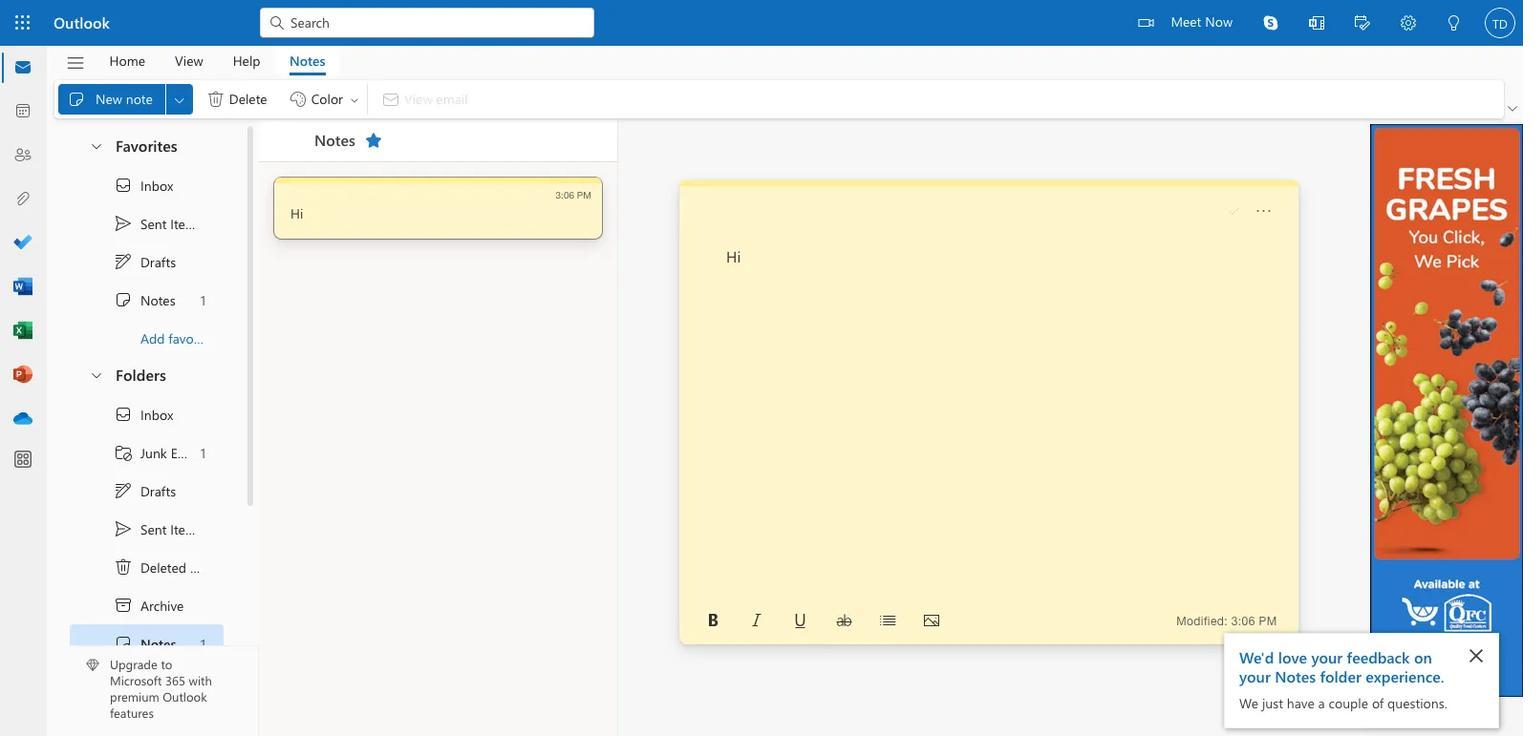 Task type: describe. For each thing, give the bounding box(es) containing it.
inbox inside favorites tree
[[141, 176, 173, 195]]

favorites
[[116, 136, 177, 156]]

0 horizontal spatial your
[[1240, 667, 1271, 687]]

 inside favorites tree
[[114, 214, 133, 233]]

we'd love your feedback on your notes folder experience. we just have a couple of questions.
[[1240, 648, 1448, 713]]

email
[[171, 444, 202, 462]]

meet
[[1171, 12, 1202, 31]]


[[705, 614, 721, 629]]

excel image
[[13, 322, 32, 341]]

 notes inside favorites tree
[[114, 291, 175, 310]]

 notes inside tree
[[114, 635, 176, 654]]

 inbox inside tree
[[114, 405, 173, 424]]

 for second  tree item from the top
[[114, 405, 133, 424]]

premium features image
[[86, 660, 99, 673]]

Search for email, meetings, files and more. field
[[289, 12, 583, 32]]

tab list containing home
[[95, 46, 340, 76]]

notes inside 'notes '
[[314, 130, 355, 150]]

 sent items for second  tree item from the bottom of the page
[[114, 214, 203, 233]]

have
[[1287, 695, 1315, 713]]


[[1309, 15, 1325, 31]]

experience.
[[1366, 667, 1445, 687]]

 inbox inside favorites tree
[[114, 176, 173, 195]]

close image
[[1469, 649, 1484, 664]]

1 inside  junk email 1
[[200, 444, 206, 462]]

 button
[[917, 606, 947, 637]]

modified
[[1177, 615, 1225, 628]]

now
[[1205, 12, 1233, 31]]

a
[[1319, 695, 1325, 713]]


[[793, 614, 808, 629]]


[[268, 13, 287, 32]]


[[114, 444, 133, 463]]


[[1139, 15, 1154, 31]]

files image
[[13, 190, 32, 209]]

drafts inside tree
[[141, 482, 176, 500]]

notes up to
[[141, 635, 176, 653]]


[[924, 614, 940, 629]]

delete
[[229, 90, 267, 108]]

2  tree item from the top
[[70, 396, 224, 434]]

notes inside favorites tree
[[141, 291, 175, 309]]

to do image
[[13, 234, 32, 253]]

Editing note text field
[[726, 247, 1251, 597]]

features
[[110, 706, 154, 722]]

sent inside favorites tree
[[141, 215, 167, 233]]

notes heading
[[290, 119, 389, 162]]

items for the  tree item
[[190, 559, 222, 577]]

1  tree item from the top
[[70, 166, 224, 205]]

view button
[[161, 46, 218, 76]]

 inside "favorites" tree item
[[89, 138, 104, 153]]

2  tree item from the top
[[70, 472, 224, 510]]

help button
[[219, 46, 275, 76]]

:
[[1225, 615, 1228, 628]]

items for second  tree item
[[170, 520, 203, 539]]

application containing outlook
[[0, 0, 1524, 737]]

 button
[[698, 606, 728, 637]]

we'd
[[1240, 648, 1274, 668]]

 for 1st the '' tree item from the bottom of the page
[[114, 482, 133, 501]]


[[114, 596, 133, 616]]

feedback
[[1347, 648, 1410, 668]]

color
[[311, 90, 343, 108]]

add favorite
[[141, 329, 213, 347]]

 button
[[1432, 0, 1478, 49]]

folder
[[1321, 667, 1362, 687]]

 for first the '' tree item from the top
[[114, 252, 133, 271]]

 button
[[1294, 0, 1340, 49]]

edit group
[[58, 80, 363, 119]]

deleted
[[141, 559, 186, 577]]

 inside  color 
[[349, 94, 360, 106]]

help
[[233, 51, 260, 69]]

1 horizontal spatial your
[[1312, 648, 1343, 668]]

2  tree item from the top
[[70, 510, 224, 549]]

of
[[1372, 695, 1384, 713]]

add favorite tree item
[[70, 319, 224, 357]]

 button
[[1340, 0, 1386, 49]]


[[1264, 15, 1279, 31]]

 inside tree
[[114, 635, 133, 654]]

 inside favorites tree
[[114, 291, 133, 310]]


[[1401, 15, 1417, 31]]

we
[[1240, 695, 1259, 713]]

open note starting with: hi last edited: 3:06 pm. tree item
[[274, 178, 602, 239]]

modified : 3:06 pm
[[1177, 615, 1277, 628]]

 button
[[1504, 99, 1522, 119]]

favorite
[[169, 329, 213, 347]]

add
[[141, 329, 165, 347]]

3:06 pm hi
[[291, 189, 592, 223]]


[[749, 614, 764, 629]]


[[288, 90, 307, 109]]

2  from the top
[[114, 520, 133, 539]]

hi inside 3:06 pm hi
[[291, 205, 303, 223]]


[[837, 614, 852, 629]]

upgrade to microsoft 365 with premium outlook features
[[110, 657, 212, 722]]

junk
[[141, 444, 167, 462]]

 archive
[[114, 596, 184, 616]]

notes inside button
[[290, 51, 326, 69]]

questions.
[[1388, 695, 1448, 713]]

hi inside editing note text box
[[726, 247, 741, 267]]



Task type: locate. For each thing, give the bounding box(es) containing it.
1 vertical spatial  inbox
[[114, 405, 173, 424]]

1 vertical spatial  tree item
[[70, 396, 224, 434]]

 drafts inside favorites tree
[[114, 252, 176, 271]]

1 drafts from the top
[[141, 253, 176, 271]]

pm inside 3:06 pm hi
[[577, 189, 592, 201]]

1  sent items from the top
[[114, 214, 203, 233]]

0 horizontal spatial 3:06
[[556, 189, 574, 201]]

 inside popup button
[[172, 92, 187, 108]]

 tree item
[[70, 243, 224, 281], [70, 472, 224, 510]]

1 inside favorites tree
[[200, 291, 206, 309]]

1 vertical spatial  drafts
[[114, 482, 176, 501]]

 button inside "favorites" tree item
[[79, 128, 112, 163]]

1 up with
[[200, 635, 206, 653]]

2  notes from the top
[[114, 635, 176, 654]]

 new note
[[67, 90, 153, 109]]

notes up have
[[1275, 667, 1316, 687]]

2  tree item from the top
[[70, 625, 224, 663]]

application
[[0, 0, 1524, 737]]

with
[[189, 673, 212, 689]]

 drafts
[[114, 252, 176, 271], [114, 482, 176, 501]]

sent
[[141, 215, 167, 233], [141, 520, 167, 539]]

onedrive image
[[13, 410, 32, 429]]


[[1355, 15, 1371, 31]]

outlook down to
[[163, 689, 207, 706]]

1  inbox from the top
[[114, 176, 173, 195]]

 tree item up deleted
[[70, 510, 224, 549]]

 button down  new note
[[79, 128, 112, 163]]

outlook inside upgrade to microsoft 365 with premium outlook features
[[163, 689, 207, 706]]

outlook
[[54, 12, 110, 32], [163, 689, 207, 706]]

 button
[[56, 47, 95, 79]]

 inside tree item
[[114, 558, 133, 577]]

3:06 inside 3:06 pm hi
[[556, 189, 574, 201]]

1  drafts from the top
[[114, 252, 176, 271]]

just
[[1263, 695, 1284, 713]]

 sent items up deleted
[[114, 520, 203, 539]]


[[114, 252, 133, 271], [114, 482, 133, 501]]

set your advertising preferences image
[[1395, 701, 1410, 716]]

items inside  deleted items
[[190, 559, 222, 577]]

1 sent from the top
[[141, 215, 167, 233]]

0 vertical spatial  drafts
[[114, 252, 176, 271]]

 left the new
[[67, 90, 86, 109]]

2 vertical spatial 1
[[200, 635, 206, 653]]

word image
[[13, 278, 32, 297]]

2 inbox from the top
[[141, 406, 173, 424]]

 tree item
[[70, 166, 224, 205], [70, 396, 224, 434]]

hi
[[291, 205, 303, 223], [726, 247, 741, 267]]

1 vertical spatial  tree item
[[70, 472, 224, 510]]

 delete
[[206, 90, 267, 109]]

1 1 from the top
[[200, 291, 206, 309]]

 right color
[[349, 94, 360, 106]]

inbox down "favorites" tree item
[[141, 176, 173, 195]]

0 vertical spatial 1
[[200, 291, 206, 309]]

 sent items for second  tree item
[[114, 520, 203, 539]]

 button inside folders tree item
[[79, 357, 112, 393]]

0 horizontal spatial 
[[114, 558, 133, 577]]

365
[[165, 673, 185, 689]]

powerpoint image
[[13, 366, 32, 385]]

0 vertical spatial 3:06
[[556, 189, 574, 201]]

 inbox up the  tree item
[[114, 405, 173, 424]]

edit note starting with hi main content
[[680, 181, 1298, 645]]

notes
[[290, 51, 326, 69], [314, 130, 355, 150], [141, 291, 175, 309], [141, 635, 176, 653], [1275, 667, 1316, 687]]

outlook up 
[[54, 12, 110, 32]]

 left delete
[[206, 90, 225, 109]]

 for  deleted items
[[114, 558, 133, 577]]

1 vertical spatial 
[[114, 520, 133, 539]]

favorites tree item
[[70, 128, 224, 166]]

 right note
[[172, 92, 187, 108]]


[[364, 131, 383, 150]]


[[172, 92, 187, 108], [349, 94, 360, 106], [89, 138, 104, 153], [89, 368, 104, 383]]

1  button from the top
[[79, 128, 112, 163]]

0 vertical spatial  tree item
[[70, 281, 224, 319]]

 sent items inside tree
[[114, 520, 203, 539]]

2 1 from the top
[[200, 444, 206, 462]]

 drafts up add favorite tree item
[[114, 252, 176, 271]]

1  tree item from the top
[[70, 243, 224, 281]]

 tree item
[[70, 205, 224, 243], [70, 510, 224, 549]]

1 vertical spatial 
[[114, 558, 133, 577]]

 button
[[358, 125, 389, 156]]

 drafts down the  tree item
[[114, 482, 176, 501]]

0 vertical spatial  inbox
[[114, 176, 173, 195]]

 drafts inside tree
[[114, 482, 176, 501]]

 color 
[[288, 90, 360, 109]]


[[67, 90, 86, 109], [114, 291, 133, 310], [114, 635, 133, 654]]

1 horizontal spatial pm
[[1259, 615, 1277, 628]]

we'd love your feedback on your notes folder experience. alert
[[1224, 634, 1500, 729]]

0 vertical spatial 
[[114, 252, 133, 271]]

drafts inside favorites tree
[[141, 253, 176, 271]]

 up add favorite tree item
[[114, 291, 133, 310]]

0 vertical spatial outlook
[[54, 12, 110, 32]]

microsoft
[[110, 673, 162, 689]]

 up add favorite tree item
[[114, 252, 133, 271]]

 left folders
[[89, 368, 104, 383]]

0 vertical spatial sent
[[141, 215, 167, 233]]

1 vertical spatial items
[[170, 520, 203, 539]]

 inside folders tree item
[[89, 368, 104, 383]]

outlook inside outlook banner
[[54, 12, 110, 32]]

1  tree item from the top
[[70, 205, 224, 243]]

1 vertical spatial hi
[[726, 247, 741, 267]]

 search field
[[260, 0, 595, 43]]

items down "favorites" tree item
[[170, 215, 203, 233]]

0 vertical spatial pm
[[577, 189, 592, 201]]

0 vertical spatial 
[[67, 90, 86, 109]]

archive
[[141, 597, 184, 615]]

 down  new note
[[89, 138, 104, 153]]

notes button
[[275, 46, 340, 76]]

view
[[175, 51, 203, 69]]

drafts up add on the left top of page
[[141, 253, 176, 271]]

3:06
[[556, 189, 574, 201], [1232, 615, 1256, 628]]

1 vertical spatial 
[[114, 482, 133, 501]]

2 drafts from the top
[[141, 482, 176, 500]]

1 horizontal spatial 3:06
[[1232, 615, 1256, 628]]

couple
[[1329, 695, 1369, 713]]

1  tree item from the top
[[70, 281, 224, 319]]

drafts down  junk email 1
[[141, 482, 176, 500]]

2  inbox from the top
[[114, 405, 173, 424]]

0 horizontal spatial pm
[[577, 189, 592, 201]]

tree
[[70, 396, 224, 737]]

notes inside we'd love your feedback on your notes folder experience. we just have a couple of questions.
[[1275, 667, 1316, 687]]

your right love
[[1312, 648, 1343, 668]]

1 vertical spatial  sent items
[[114, 520, 203, 539]]


[[114, 176, 133, 195], [114, 405, 133, 424]]

 tree item down junk
[[70, 472, 224, 510]]

notes left  button
[[314, 130, 355, 150]]

more apps image
[[13, 451, 32, 470]]

 deleted items
[[114, 558, 222, 577]]

sent up the  tree item
[[141, 520, 167, 539]]

premium
[[110, 689, 159, 706]]

2 vertical spatial items
[[190, 559, 222, 577]]

 button left folders
[[79, 357, 112, 393]]

1 vertical spatial  tree item
[[70, 510, 224, 549]]

 inside tree
[[114, 405, 133, 424]]

1 vertical spatial 
[[114, 291, 133, 310]]

1  from the top
[[114, 252, 133, 271]]

1 horizontal spatial 
[[206, 90, 225, 109]]

0 vertical spatial 
[[114, 176, 133, 195]]

1  from the top
[[114, 214, 133, 233]]

2  button from the top
[[79, 357, 112, 393]]

items
[[170, 215, 203, 233], [170, 520, 203, 539], [190, 559, 222, 577]]

0 vertical spatial items
[[170, 215, 203, 233]]


[[206, 90, 225, 109], [114, 558, 133, 577]]

 button
[[1386, 0, 1432, 49]]

 tree item
[[70, 587, 224, 625]]

1 vertical spatial sent
[[141, 520, 167, 539]]

1 vertical spatial  notes
[[114, 635, 176, 654]]


[[1447, 15, 1462, 31]]

meet now
[[1171, 12, 1233, 31]]

 tree item
[[70, 549, 224, 587]]

1 vertical spatial inbox
[[141, 406, 173, 424]]

1 vertical spatial  tree item
[[70, 625, 224, 663]]

note
[[126, 90, 153, 108]]

0 horizontal spatial outlook
[[54, 12, 110, 32]]

1 vertical spatial  button
[[79, 357, 112, 393]]

 drafts for 1st the '' tree item from the bottom of the page
[[114, 482, 176, 501]]

folders
[[116, 365, 166, 385]]

mail image
[[13, 58, 32, 77]]

calendar image
[[13, 102, 32, 121]]

sent inside tree
[[141, 520, 167, 539]]

styles toolbar toolbar
[[691, 606, 954, 637]]

2  from the top
[[114, 482, 133, 501]]

 inside tree
[[114, 482, 133, 501]]

1 vertical spatial pm
[[1259, 615, 1277, 628]]

 button
[[785, 606, 816, 637]]

2 vertical spatial 
[[114, 635, 133, 654]]

 button
[[741, 606, 772, 637]]


[[65, 53, 86, 73]]

favorites tree
[[70, 120, 224, 357]]

1 vertical spatial 1
[[200, 444, 206, 462]]

 tree item down "favorites" tree item
[[70, 205, 224, 243]]

2 sent from the top
[[141, 520, 167, 539]]

tree containing 
[[70, 396, 224, 737]]

outlook banner
[[0, 0, 1524, 49]]

3 1 from the top
[[200, 635, 206, 653]]

 tree item up junk
[[70, 396, 224, 434]]

folders tree item
[[70, 357, 224, 396]]

 down "favorites" tree item
[[114, 214, 133, 233]]

 junk email 1
[[114, 444, 206, 463]]

your up we at the right of page
[[1240, 667, 1271, 687]]

0 vertical spatial  tree item
[[70, 205, 224, 243]]


[[881, 614, 896, 629]]

tab list
[[95, 46, 340, 76]]

 tree item up add on the left top of page
[[70, 281, 224, 319]]

1 horizontal spatial outlook
[[163, 689, 207, 706]]

inbox
[[141, 176, 173, 195], [141, 406, 173, 424]]

1 vertical spatial 
[[114, 405, 133, 424]]

1  from the top
[[114, 176, 133, 195]]

 inbox
[[114, 176, 173, 195], [114, 405, 173, 424]]

home
[[109, 51, 145, 69]]

items right deleted
[[190, 559, 222, 577]]

0 vertical spatial 
[[114, 214, 133, 233]]

 notes up add favorite tree item
[[114, 291, 175, 310]]

 notes up upgrade at the left of the page
[[114, 635, 176, 654]]

 tree item
[[70, 434, 224, 472]]

 drafts for first the '' tree item from the top
[[114, 252, 176, 271]]

1 vertical spatial drafts
[[141, 482, 176, 500]]

0 vertical spatial hi
[[291, 205, 303, 223]]

to
[[161, 657, 172, 673]]

 button
[[1248, 0, 1294, 46]]

notes up add on the left top of page
[[141, 291, 175, 309]]

love
[[1279, 648, 1308, 668]]

 button
[[873, 606, 903, 637]]

 button for folders
[[79, 357, 112, 393]]

items inside favorites tree
[[170, 215, 203, 233]]

sent down "favorites" tree item
[[141, 215, 167, 233]]

0 vertical spatial  notes
[[114, 291, 175, 310]]

0 vertical spatial  tree item
[[70, 243, 224, 281]]

0 vertical spatial  button
[[79, 128, 112, 163]]

pm
[[577, 189, 592, 201], [1259, 615, 1277, 628]]

 for first  tree item from the top of the page
[[114, 176, 133, 195]]

ad
[[1375, 702, 1387, 715]]

 inside favorites tree
[[114, 252, 133, 271]]

 tree item
[[70, 281, 224, 319], [70, 625, 224, 663]]

 up the  tree item
[[114, 520, 133, 539]]

items up  deleted items
[[170, 520, 203, 539]]

notes up the 
[[290, 51, 326, 69]]

inbox inside tree
[[141, 406, 173, 424]]

 tree item down  archive
[[70, 625, 224, 663]]

1  notes from the top
[[114, 291, 175, 310]]

people image
[[13, 146, 32, 165]]

 button
[[829, 606, 860, 637]]

0 horizontal spatial hi
[[291, 205, 303, 223]]

notes 
[[314, 130, 383, 150]]

1 right junk
[[200, 444, 206, 462]]

 button
[[79, 128, 112, 163], [79, 357, 112, 393]]

 button
[[166, 84, 193, 115]]

new
[[96, 90, 122, 108]]

account manager for test dummy image
[[1485, 8, 1516, 38]]

outlook link
[[54, 0, 110, 46]]

1 up favorite
[[200, 291, 206, 309]]

inbox up  junk email 1
[[141, 406, 173, 424]]

1 inbox from the top
[[141, 176, 173, 195]]

0 vertical spatial  tree item
[[70, 166, 224, 205]]

 up upgrade at the left of the page
[[114, 635, 133, 654]]

0 vertical spatial  sent items
[[114, 214, 203, 233]]

 up 
[[114, 405, 133, 424]]

0 vertical spatial drafts
[[141, 253, 176, 271]]

pm inside edit note starting with hi main content
[[1259, 615, 1277, 628]]

 sent items inside favorites tree
[[114, 214, 203, 233]]

 notes
[[114, 291, 175, 310], [114, 635, 176, 654]]

 sent items down "favorites" tree item
[[114, 214, 203, 233]]

0 vertical spatial inbox
[[141, 176, 173, 195]]

home button
[[95, 46, 160, 76]]

2  from the top
[[114, 405, 133, 424]]

 inside  new note
[[67, 90, 86, 109]]

upgrade
[[110, 657, 158, 673]]

3:06 inside edit note starting with hi main content
[[1232, 615, 1256, 628]]

 inside  delete
[[206, 90, 225, 109]]

1 vertical spatial 3:06
[[1232, 615, 1256, 628]]

left-rail-appbar navigation
[[4, 46, 42, 442]]


[[1508, 104, 1518, 114]]

 button for favorites
[[79, 128, 112, 163]]

 tree item down favorites
[[70, 166, 224, 205]]

 down 
[[114, 482, 133, 501]]

1 horizontal spatial hi
[[726, 247, 741, 267]]

 down "favorites" tree item
[[114, 176, 133, 195]]

 inside favorites tree
[[114, 176, 133, 195]]

 tree item up add favorite tree item
[[70, 243, 224, 281]]

2  sent items from the top
[[114, 520, 203, 539]]

 up 
[[114, 558, 133, 577]]

 for  delete
[[206, 90, 225, 109]]

0 vertical spatial 
[[206, 90, 225, 109]]

2  drafts from the top
[[114, 482, 176, 501]]

 inbox down "favorites" tree item
[[114, 176, 173, 195]]

items for second  tree item from the bottom of the page
[[170, 215, 203, 233]]

1 vertical spatial outlook
[[163, 689, 207, 706]]

on
[[1415, 648, 1433, 668]]



Task type: vqa. For each thing, say whether or not it's contained in the screenshot.
QR
no



